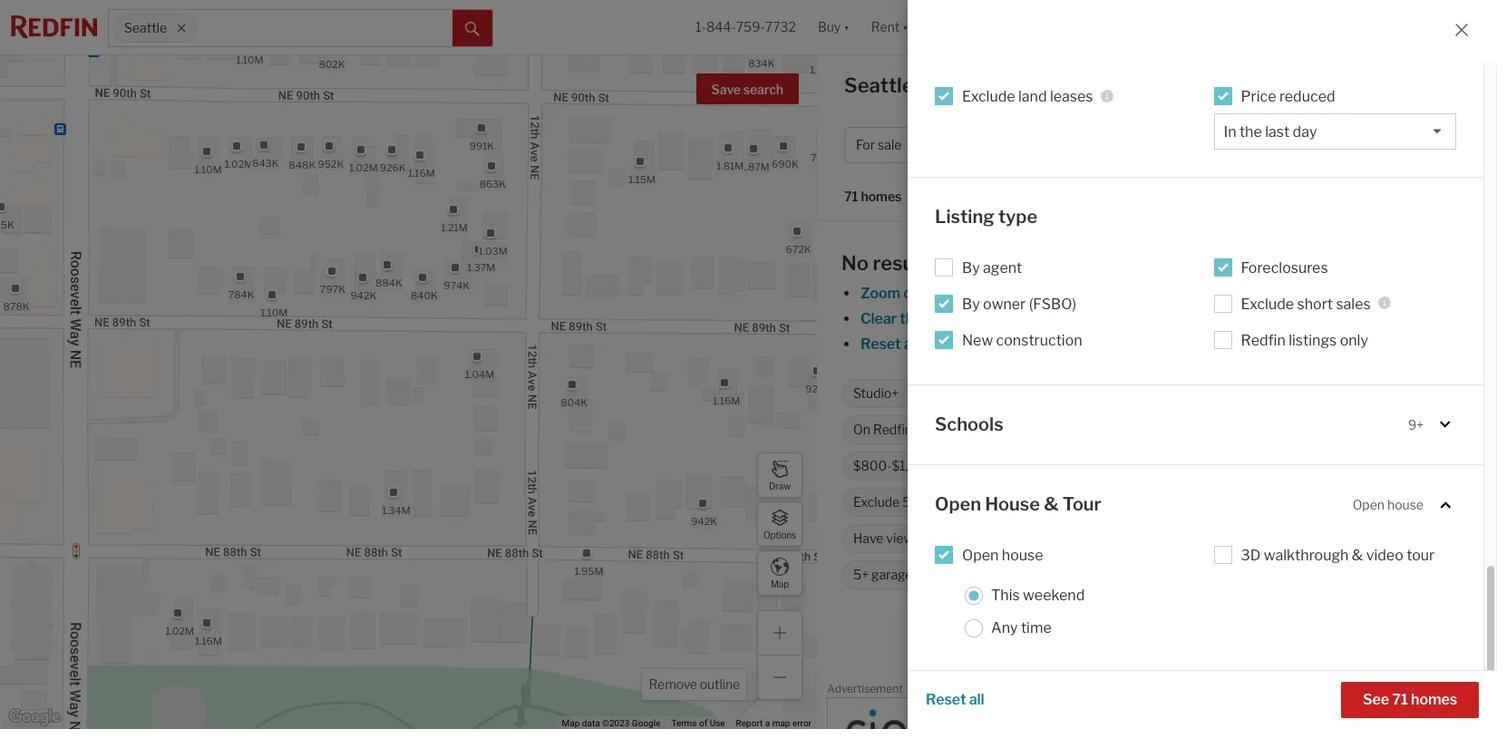 Task type: locate. For each thing, give the bounding box(es) containing it.
studio+ / 2.5+ ba
[[1197, 137, 1298, 153]]

2 by from the top
[[962, 295, 980, 312]]

1 horizontal spatial homes
[[1287, 335, 1333, 353]]

0 vertical spatial house
[[1387, 497, 1424, 512]]

price up air
[[1285, 458, 1316, 474]]

1 vertical spatial open house
[[962, 546, 1043, 564]]

690k
[[771, 158, 798, 170]]

929k
[[805, 382, 831, 395]]

1-844-759-7732 link
[[696, 19, 796, 35]]

& for house
[[1044, 493, 1059, 515]]

784k
[[228, 288, 254, 301]]

1 vertical spatial reduced
[[1319, 458, 1368, 474]]

0 vertical spatial reset
[[861, 335, 901, 353]]

list box
[[1214, 113, 1456, 150]]

1.21m
[[441, 220, 467, 233]]

zoom out button
[[860, 285, 927, 302]]

by agent
[[962, 259, 1022, 276]]

new construction
[[962, 331, 1082, 349]]

0 horizontal spatial 71
[[844, 189, 858, 204]]

filters left "•"
[[1389, 137, 1424, 153]]

9+
[[1408, 417, 1424, 432], [1083, 531, 1098, 546]]

0 horizontal spatial redfin
[[873, 422, 912, 437]]

out
[[903, 285, 926, 302]]

2.5+ right /
[[1254, 137, 1280, 153]]

0 horizontal spatial 942k
[[350, 289, 376, 301]]

1 horizontal spatial map
[[771, 578, 789, 589]]

1 horizontal spatial 1.02m
[[224, 158, 253, 170]]

remove outline button
[[642, 669, 746, 700]]

reset all button
[[926, 682, 984, 718]]

map right a
[[772, 718, 790, 728]]

filters inside button
[[1389, 137, 1424, 153]]

1 vertical spatial no
[[1056, 495, 1073, 510]]

1 horizontal spatial no
[[1056, 495, 1073, 510]]

map right "the"
[[925, 310, 955, 327]]

open down remove price reduced "icon" on the right bottom of the page
[[1353, 497, 1385, 512]]

863k
[[479, 177, 506, 190]]

owner
[[983, 295, 1026, 312]]

seattle,
[[844, 73, 918, 97]]

redfin down weekend
[[1051, 630, 1096, 647]]

0 horizontal spatial map
[[772, 718, 790, 728]]

804k
[[560, 396, 587, 409]]

0 horizontal spatial more
[[915, 422, 946, 437]]

save search button
[[696, 73, 799, 104]]

studio+ left /
[[1197, 137, 1244, 153]]

by left agent on the top of page
[[962, 259, 980, 276]]

2 horizontal spatial filters
[[1389, 137, 1424, 153]]

0 horizontal spatial price
[[1241, 88, 1276, 105]]

studio+ for studio+
[[853, 386, 899, 401]]

homes down for sale
[[861, 189, 902, 204]]

1 vertical spatial exclude land leases
[[1121, 458, 1236, 474]]

price reduced up air
[[1285, 458, 1368, 474]]

0 vertical spatial of
[[1067, 335, 1081, 353]]

0 vertical spatial all
[[904, 335, 919, 353]]

report inside 'button'
[[1447, 686, 1474, 695]]

1 vertical spatial &
[[1352, 546, 1363, 564]]

map down options
[[771, 578, 789, 589]]

of left use
[[699, 718, 707, 728]]

outline
[[700, 676, 740, 692]]

active,
[[1226, 386, 1266, 401]]

0 vertical spatial &
[[1044, 493, 1059, 515]]

reset down "clear"
[[861, 335, 901, 353]]

1 horizontal spatial 9+
[[1408, 417, 1424, 432]]

1 vertical spatial 1.10m
[[194, 163, 221, 176]]

0 horizontal spatial no
[[841, 251, 869, 275]]

1 horizontal spatial &
[[1352, 546, 1363, 564]]

remove price reduced image
[[1376, 461, 1387, 472]]

2 vertical spatial redfin
[[1051, 630, 1096, 647]]

None search field
[[197, 10, 452, 46]]

0 vertical spatial price reduced
[[1241, 88, 1335, 105]]

save search
[[711, 82, 783, 97]]

map inside button
[[771, 578, 789, 589]]

land left the sale
[[1018, 88, 1047, 105]]

$800-$1,800/sq. ft.
[[853, 458, 970, 474]]

2.5+ up the schools
[[947, 386, 973, 401]]

short
[[1297, 295, 1333, 312]]

homes down exclude short sales
[[1287, 335, 1333, 353]]

0 vertical spatial exclude land leases
[[962, 88, 1093, 105]]

filters down clear the map boundary button
[[922, 335, 962, 353]]

open
[[935, 493, 981, 515], [1353, 497, 1385, 512], [962, 546, 999, 564]]

0 vertical spatial leases
[[1050, 88, 1093, 105]]

1 horizontal spatial more
[[1248, 335, 1284, 353]]

exclude down the $800-
[[853, 495, 900, 510]]

house
[[1387, 497, 1424, 512], [1002, 546, 1043, 564]]

map for map
[[771, 578, 789, 589]]

redfin right on
[[873, 422, 912, 437]]

672k
[[785, 243, 811, 255]]

va loans
[[1021, 458, 1073, 474]]

open down ft.
[[935, 493, 981, 515]]

1 vertical spatial 1.16m
[[713, 394, 740, 406]]

1 vertical spatial 9+
[[1083, 531, 1098, 546]]

walkthrough
[[1264, 546, 1349, 564]]

house up this weekend
[[1002, 546, 1043, 564]]

exclude down foreclosures in the top of the page
[[1241, 295, 1294, 312]]

remove studio+ image
[[907, 388, 918, 399]]

report ad button
[[1447, 686, 1487, 699]]

for sale button
[[844, 127, 936, 163]]

1 horizontal spatial 71
[[1392, 691, 1408, 708]]

see
[[1363, 691, 1389, 708]]

sale
[[878, 137, 902, 153]]

1 vertical spatial homes
[[1287, 335, 1333, 353]]

9+ for 9+
[[1408, 417, 1424, 432]]

report left a
[[736, 718, 763, 728]]

942k inside 942k 884k
[[350, 289, 376, 301]]

no left private at the right bottom
[[1056, 495, 1073, 510]]

tour
[[1407, 546, 1435, 564]]

homes left "ad"
[[1411, 691, 1457, 708]]

homes inside button
[[1411, 691, 1457, 708]]

1 vertical spatial price
[[1285, 458, 1316, 474]]

0 horizontal spatial land
[[1018, 88, 1047, 105]]

zoom
[[861, 285, 900, 302]]

report for report ad
[[1447, 686, 1474, 695]]

1 vertical spatial 942k
[[691, 514, 717, 527]]

0 horizontal spatial 2.5+
[[947, 386, 973, 401]]

all inside 'zoom out clear the map boundary reset all filters or remove one of your filters below to see more homes'
[[904, 335, 919, 353]]

1.03m
[[478, 245, 507, 257]]

map inside 'zoom out clear the map boundary reset all filters or remove one of your filters below to see more homes'
[[925, 310, 955, 327]]

0 horizontal spatial 1.16m
[[195, 635, 222, 647]]

leases left remove exclude land leases image
[[1198, 458, 1236, 474]]

studio+ left remove studio+ image
[[853, 386, 899, 401]]

1 by from the top
[[962, 259, 980, 276]]

2 horizontal spatial homes
[[1411, 691, 1457, 708]]

by for by owner (fsbo)
[[962, 295, 980, 312]]

1 horizontal spatial 942k
[[691, 514, 717, 527]]

land
[[1018, 88, 1047, 105], [1170, 458, 1195, 474]]

1 horizontal spatial 2.5+
[[1254, 137, 1280, 153]]

942k down 884k
[[350, 289, 376, 301]]

1 horizontal spatial open house
[[1353, 497, 1424, 512]]

reduced up air conditioning
[[1319, 458, 1368, 474]]

& left video
[[1352, 546, 1363, 564]]

more left 'than' at the bottom of the page
[[915, 422, 946, 437]]

market insights
[[1270, 79, 1378, 96]]

0 vertical spatial 9+
[[1408, 417, 1424, 432]]

no up zoom
[[841, 251, 869, 275]]

0 horizontal spatial studio+
[[853, 386, 899, 401]]

1.37m
[[467, 261, 495, 273]]

draw button
[[757, 452, 802, 498]]

0 horizontal spatial house
[[1002, 546, 1043, 564]]

price reduced up ba at the right
[[1241, 88, 1335, 105]]

0 vertical spatial more
[[1248, 335, 1284, 353]]

redfin left listings
[[1241, 331, 1286, 349]]

open house down remove price reduced "icon" on the right bottom of the page
[[1353, 497, 1424, 512]]

71 down for
[[844, 189, 858, 204]]

exclude land leases right wa
[[962, 88, 1093, 105]]

942k left options button
[[691, 514, 717, 527]]

redfin
[[1241, 331, 1286, 349], [873, 422, 912, 437], [1051, 630, 1096, 647]]

0 vertical spatial homes
[[861, 189, 902, 204]]

by
[[962, 259, 980, 276], [962, 295, 980, 312]]

clear the map boundary button
[[860, 310, 1024, 327]]

of right one
[[1067, 335, 1081, 353]]

9+ down tour
[[1083, 531, 1098, 546]]

0 vertical spatial report
[[1447, 686, 1474, 695]]

0 vertical spatial 2.5+
[[1254, 137, 1280, 153]]

your
[[1084, 335, 1114, 353]]

1 horizontal spatial redfin
[[1051, 630, 1096, 647]]

redfin for redfin
[[1051, 630, 1096, 647]]

report left "ad"
[[1447, 686, 1474, 695]]

9+ down contract/pending
[[1408, 417, 1424, 432]]

options
[[763, 529, 796, 540]]

942k 884k
[[350, 276, 402, 301]]

va
[[1021, 458, 1039, 474]]

1 vertical spatial by
[[962, 295, 980, 312]]

reset all
[[926, 691, 984, 708]]

1.10m
[[236, 53, 263, 65], [194, 163, 221, 176], [260, 306, 287, 319]]

1 horizontal spatial land
[[1170, 458, 1195, 474]]

exclude up pool
[[1121, 458, 1167, 474]]

/
[[1247, 137, 1251, 153]]

1 vertical spatial reset
[[926, 691, 966, 708]]

1 horizontal spatial house
[[1387, 497, 1424, 512]]

1 horizontal spatial of
[[1067, 335, 1081, 353]]

submit search image
[[465, 22, 480, 36]]

private
[[1076, 495, 1118, 510]]

0 horizontal spatial leases
[[1050, 88, 1093, 105]]

filters right your
[[1117, 335, 1157, 353]]

0 vertical spatial open house
[[1353, 497, 1424, 512]]

55+
[[902, 495, 926, 510]]

studio+ for studio+ / 2.5+ ba
[[1197, 137, 1244, 153]]

0 vertical spatial 942k
[[350, 289, 376, 301]]

0 horizontal spatial all
[[904, 335, 919, 353]]

one
[[1038, 335, 1064, 353]]

house up tour
[[1387, 497, 1424, 512]]

greatschools
[[1101, 531, 1181, 546]]

walk score® link
[[935, 701, 1456, 726]]

redfin listings only
[[1241, 331, 1368, 349]]

google image
[[5, 705, 64, 729]]

1 horizontal spatial studio+
[[1197, 137, 1244, 153]]

0 vertical spatial 1.16m
[[407, 166, 434, 179]]

1 horizontal spatial price
[[1285, 458, 1316, 474]]

& right 'remove exclude 55+ communities' icon
[[1044, 493, 1059, 515]]

no for no private pool
[[1056, 495, 1073, 510]]

search
[[743, 82, 783, 97]]

0 horizontal spatial &
[[1044, 493, 1059, 515]]

0 horizontal spatial reset
[[861, 335, 901, 353]]

0 vertical spatial redfin
[[1241, 331, 1286, 349]]

0 vertical spatial 1.10m
[[236, 53, 263, 65]]

construction
[[996, 331, 1082, 349]]

0 horizontal spatial exclude land leases
[[962, 88, 1093, 105]]

reset left "score®"
[[926, 691, 966, 708]]

the
[[900, 310, 923, 327]]

remove exclude land leases image
[[1245, 461, 1256, 472]]

baths
[[975, 386, 1009, 401]]

71
[[844, 189, 858, 204], [1392, 691, 1408, 708]]

tour
[[1062, 493, 1102, 515]]

land left remove exclude land leases image
[[1170, 458, 1195, 474]]

sale
[[1064, 73, 1105, 97]]

0 horizontal spatial report
[[736, 718, 763, 728]]

0 vertical spatial no
[[841, 251, 869, 275]]

942k for 942k 884k
[[350, 289, 376, 301]]

market
[[1270, 79, 1320, 96]]

840k
[[410, 289, 437, 301]]

leases right 'homes'
[[1050, 88, 1093, 105]]

open house up the this
[[962, 546, 1043, 564]]

more right see
[[1248, 335, 1284, 353]]

2 vertical spatial homes
[[1411, 691, 1457, 708]]

1 vertical spatial 71
[[1392, 691, 1408, 708]]

reset inside button
[[926, 691, 966, 708]]

1-
[[696, 19, 706, 35]]

reduced up remove studio+ / 2.5+ ba "icon"
[[1279, 88, 1335, 105]]

more inside 'zoom out clear the map boundary reset all filters or remove one of your filters below to see more homes'
[[1248, 335, 1284, 353]]

studio+ inside button
[[1197, 137, 1244, 153]]

studio+
[[1197, 137, 1244, 153], [853, 386, 899, 401]]

exclude land leases up pool
[[1121, 458, 1236, 474]]

price up studio+ / 2.5+ ba button
[[1241, 88, 1276, 105]]

type
[[998, 206, 1037, 228]]

2 horizontal spatial 1.16m
[[713, 394, 740, 406]]

71 right see
[[1392, 691, 1408, 708]]

0 horizontal spatial 9+
[[1083, 531, 1098, 546]]

by left owner at the right
[[962, 295, 980, 312]]

exclude right wa
[[962, 88, 1015, 105]]

1 horizontal spatial map
[[925, 310, 955, 327]]

0 vertical spatial map
[[925, 310, 955, 327]]

map left data
[[562, 718, 580, 728]]

1 vertical spatial studio+
[[853, 386, 899, 401]]

0 horizontal spatial homes
[[861, 189, 902, 204]]

0 vertical spatial by
[[962, 259, 980, 276]]

draw
[[769, 480, 791, 491]]

communities
[[929, 495, 1006, 510]]

0 horizontal spatial map
[[562, 718, 580, 728]]

1-844-759-7732
[[696, 19, 796, 35]]

price reduced
[[1241, 88, 1335, 105], [1285, 458, 1368, 474]]

market insights link
[[1270, 59, 1378, 99]]

new
[[962, 331, 993, 349]]

homes
[[861, 189, 902, 204], [1287, 335, 1333, 353], [1411, 691, 1457, 708]]

data
[[582, 718, 600, 728]]

2 horizontal spatial redfin
[[1241, 331, 1286, 349]]

1 horizontal spatial reset
[[926, 691, 966, 708]]

0 vertical spatial 71
[[844, 189, 858, 204]]

&
[[1044, 493, 1059, 515], [1352, 546, 1363, 564]]

779k
[[810, 151, 836, 164]]



Task type: describe. For each thing, give the bounding box(es) containing it.
by owner (fsbo)
[[962, 295, 1076, 312]]

©2023
[[602, 718, 630, 728]]

$800-
[[853, 458, 892, 474]]

report ad
[[1447, 686, 1487, 695]]

advertisement
[[827, 682, 903, 695]]

days
[[1004, 422, 1032, 437]]

remove exclude 55+ communities image
[[1016, 497, 1027, 508]]

agent
[[983, 259, 1022, 276]]

1.04m
[[465, 367, 494, 380]]

foreclosures
[[1241, 259, 1328, 276]]

1.87m
[[741, 160, 769, 173]]

0 horizontal spatial of
[[699, 718, 707, 728]]

have view
[[853, 531, 914, 546]]

townhouse...
[[1102, 386, 1176, 401]]

only
[[1340, 331, 1368, 349]]

952k
[[317, 158, 343, 170]]

ad
[[1477, 686, 1487, 695]]

2 vertical spatial 1.10m
[[260, 306, 287, 319]]

remove air conditioning image
[[1412, 497, 1423, 508]]

save
[[711, 82, 741, 97]]

20
[[1434, 137, 1451, 153]]

9+ for 9+ greatschools rating
[[1083, 531, 1098, 546]]

1 horizontal spatial filters
[[1117, 335, 1157, 353]]

all filters • 20 button
[[1336, 127, 1463, 163]]

reset inside 'zoom out clear the map boundary reset all filters or remove one of your filters below to see more homes'
[[861, 335, 901, 353]]

0 horizontal spatial open house
[[962, 546, 1043, 564]]

listings
[[1289, 331, 1337, 349]]

of inside 'zoom out clear the map boundary reset all filters or remove one of your filters below to see more homes'
[[1067, 335, 1081, 353]]

reset all filters button
[[860, 335, 963, 353]]

for
[[856, 137, 875, 153]]

0 horizontal spatial 1.02m
[[165, 624, 194, 637]]

all inside 'reset all' button
[[969, 691, 984, 708]]

redfin for redfin listings only
[[1241, 331, 1286, 349]]

ba
[[1283, 137, 1298, 153]]

any
[[991, 619, 1018, 637]]

under
[[1269, 386, 1304, 401]]

1.15m
[[628, 173, 655, 185]]

$1,800/sq.
[[892, 458, 955, 474]]

have
[[853, 531, 883, 546]]

71 homes
[[844, 189, 902, 204]]

map for map data ©2023 google
[[562, 718, 580, 728]]

remove seattle image
[[176, 23, 187, 34]]

ad region
[[827, 697, 1487, 729]]

2 vertical spatial 1.16m
[[195, 635, 222, 647]]

1 horizontal spatial leases
[[1198, 458, 1236, 474]]

1.21m 1.37m
[[441, 220, 495, 273]]

by for by agent
[[962, 259, 980, 276]]

walk score®
[[935, 702, 1043, 724]]

1 vertical spatial more
[[915, 422, 946, 437]]

insights
[[1323, 79, 1378, 96]]

open up the this
[[962, 546, 999, 564]]

no private pool
[[1056, 495, 1146, 510]]

report for report a map error
[[736, 718, 763, 728]]

•
[[1427, 137, 1431, 153]]

report a map error link
[[736, 718, 812, 728]]

1 vertical spatial redfin
[[873, 422, 912, 437]]

remove studio+ / 2.5+ ba image
[[1304, 140, 1315, 151]]

1 vertical spatial map
[[772, 718, 790, 728]]

studio+ / 2.5+ ba button
[[1185, 127, 1329, 163]]

1 vertical spatial price reduced
[[1285, 458, 1368, 474]]

air conditioning
[[1309, 495, 1402, 510]]

all filters • 20
[[1370, 137, 1451, 153]]

0 vertical spatial price
[[1241, 88, 1276, 105]]

& for walkthrough
[[1352, 546, 1363, 564]]

any time
[[991, 619, 1052, 637]]

5+
[[853, 567, 869, 582]]

google
[[632, 718, 661, 728]]

remove 9+ greatschools rating image
[[1230, 533, 1241, 544]]

this
[[991, 587, 1020, 604]]

0 vertical spatial reduced
[[1279, 88, 1335, 105]]

942k for 942k
[[691, 514, 717, 527]]

848k 863k
[[288, 158, 506, 190]]

0 vertical spatial land
[[1018, 88, 1047, 105]]

map region
[[0, 0, 995, 729]]

802k
[[318, 57, 345, 70]]

0 horizontal spatial filters
[[922, 335, 962, 353]]

878k
[[3, 299, 29, 312]]

map data ©2023 google
[[562, 718, 661, 728]]

no for no results
[[841, 251, 869, 275]]

this weekend
[[991, 587, 1085, 604]]

time
[[1021, 619, 1052, 637]]

1 vertical spatial house
[[1002, 546, 1043, 564]]

terms of use link
[[671, 718, 725, 728]]

see 71 homes button
[[1341, 682, 1479, 718]]

on redfin more than 180 days
[[853, 422, 1032, 437]]

926k
[[379, 161, 405, 173]]

2.5+ inside button
[[1254, 137, 1280, 153]]

to
[[1204, 335, 1218, 353]]

map button
[[757, 550, 802, 596]]

homes inside 'zoom out clear the map boundary reset all filters or remove one of your filters below to see more homes'
[[1287, 335, 1333, 353]]

1 vertical spatial 2.5+
[[947, 386, 973, 401]]

9+ greatschools rating
[[1083, 531, 1219, 546]]

2 horizontal spatial 1.02m
[[349, 161, 377, 173]]

loans
[[1041, 458, 1073, 474]]

71 inside see 71 homes button
[[1392, 691, 1408, 708]]

2.5+ baths
[[947, 386, 1009, 401]]

homes
[[961, 73, 1028, 97]]

remove have view image
[[922, 533, 933, 544]]

remove $800-$1,800/sq. ft. image
[[981, 461, 992, 472]]

991k
[[469, 139, 494, 151]]

see
[[1221, 335, 1245, 353]]

1.95m
[[574, 564, 603, 577]]

conditioning
[[1329, 495, 1402, 510]]

score®
[[983, 702, 1043, 724]]

1 horizontal spatial exclude land leases
[[1121, 458, 1236, 474]]

remove va loans image
[[1081, 461, 1092, 472]]

rating
[[1184, 531, 1219, 546]]

1 vertical spatial land
[[1170, 458, 1195, 474]]

3d walkthrough & video tour
[[1241, 546, 1435, 564]]

or
[[966, 335, 981, 353]]

garage
[[871, 567, 913, 582]]

active, under contract/pending
[[1226, 386, 1409, 401]]

759-
[[736, 19, 765, 35]]

terms of use
[[671, 718, 725, 728]]

1.34m
[[381, 503, 410, 516]]

use
[[710, 718, 725, 728]]

schools
[[935, 413, 1003, 435]]

5+ garage spots
[[853, 567, 948, 582]]

for
[[1032, 73, 1060, 97]]

843k
[[252, 156, 278, 169]]

below
[[1160, 335, 1201, 353]]

open house & tour
[[935, 493, 1102, 515]]



Task type: vqa. For each thing, say whether or not it's contained in the screenshot.
bottom 4 Units
no



